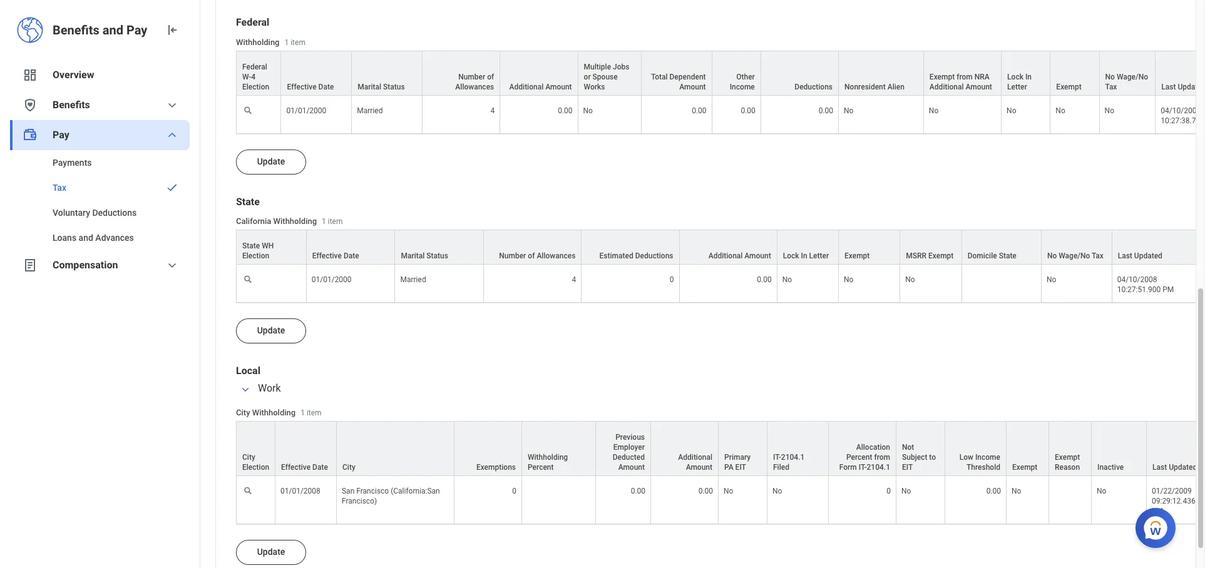 Task type: vqa. For each thing, say whether or not it's contained in the screenshot.
"Report Definition Usages"
no



Task type: locate. For each thing, give the bounding box(es) containing it.
chevron down small image for benefits
[[165, 98, 180, 113]]

exempt column header
[[1007, 422, 1050, 477]]

marital status for federal
[[358, 82, 405, 91]]

0 vertical spatial lock in letter button
[[1002, 51, 1051, 95]]

0 horizontal spatial number
[[459, 72, 486, 81]]

from down allocation on the bottom
[[875, 453, 891, 462]]

chevron down small image inside pay dropdown button
[[165, 128, 180, 143]]

04/10/2008 10:27:51.900 pm
[[1118, 275, 1175, 294]]

3 update button from the top
[[236, 541, 306, 566]]

1 horizontal spatial allowances
[[537, 252, 576, 260]]

work group
[[236, 383, 1206, 526]]

1 horizontal spatial lock
[[1008, 72, 1024, 81]]

from inside allocation percent from form it-2104.1
[[875, 453, 891, 462]]

effective for federal
[[287, 82, 317, 91]]

city down chevron down icon
[[236, 409, 250, 418]]

04/10/2008 for 04/10/2008 10:27:38.752
[[1161, 106, 1201, 115]]

2 row from the top
[[236, 96, 1206, 134]]

effective up 01/01/2008
[[281, 463, 311, 472]]

row
[[236, 50, 1206, 96], [236, 96, 1206, 134], [236, 230, 1206, 265], [236, 265, 1206, 303], [236, 422, 1206, 477], [236, 477, 1206, 525]]

1 update from the top
[[257, 156, 285, 166]]

2 benefits from the top
[[53, 99, 90, 111]]

city election
[[242, 453, 269, 472]]

last updated up 01/22/2009
[[1153, 463, 1198, 472]]

2 horizontal spatial 1
[[322, 217, 326, 226]]

threshold
[[967, 463, 1001, 472]]

last updated
[[1162, 82, 1206, 91], [1118, 252, 1163, 260], [1153, 463, 1198, 472]]

0 vertical spatial additional amount
[[510, 82, 572, 91]]

3 row from the top
[[236, 230, 1206, 265]]

tax
[[1106, 82, 1118, 91], [53, 183, 66, 193], [1092, 252, 1104, 260]]

row containing federal w-4 election
[[236, 50, 1206, 96]]

0 horizontal spatial income
[[730, 82, 755, 91]]

percent
[[847, 453, 873, 462], [528, 463, 554, 472]]

1 update button from the top
[[236, 150, 306, 175]]

wh
[[262, 242, 274, 250]]

chevron down small image for pay
[[165, 128, 180, 143]]

benefits and pay element
[[53, 21, 155, 39]]

income for other
[[730, 82, 755, 91]]

2 vertical spatial additional amount button
[[651, 422, 718, 476]]

additional amount for topmost 'additional amount' popup button
[[510, 82, 572, 91]]

san francisco (california:san francisco) element
[[342, 485, 440, 506]]

election left effective date column header at left bottom
[[242, 463, 269, 472]]

1 horizontal spatial item
[[307, 409, 322, 418]]

exemptions
[[477, 463, 516, 472]]

effective date button for federal
[[282, 51, 352, 95]]

effective inside column header
[[281, 463, 311, 472]]

0 horizontal spatial in
[[801, 252, 808, 260]]

deductions for estimated deductions
[[636, 252, 674, 260]]

total dependent amount
[[651, 72, 706, 91]]

0 horizontal spatial of
[[487, 72, 494, 81]]

other
[[737, 72, 755, 81]]

0 vertical spatial 01/01/2000
[[287, 106, 326, 115]]

it-
[[774, 453, 782, 462], [859, 463, 867, 472]]

1 vertical spatial item
[[328, 217, 343, 226]]

letter inside lock in letter
[[1008, 82, 1028, 91]]

number of allowances button for federal
[[423, 51, 500, 95]]

update for federal
[[257, 156, 285, 166]]

alien
[[888, 82, 905, 91]]

last updated button up 04/10/2008 10:27:38.752
[[1156, 51, 1206, 95]]

2 vertical spatial tax
[[1092, 252, 1104, 260]]

of inside number of allowances
[[487, 72, 494, 81]]

item for california withholding
[[328, 217, 343, 226]]

1 horizontal spatial it-
[[859, 463, 867, 472]]

0 horizontal spatial lock
[[783, 252, 800, 260]]

row containing state wh election
[[236, 230, 1206, 265]]

and
[[103, 23, 123, 38], [79, 233, 93, 243]]

percent right exemptions
[[528, 463, 554, 472]]

04/10/2008
[[1161, 106, 1201, 115], [1118, 275, 1158, 284]]

exempt button
[[1051, 51, 1100, 95], [839, 230, 900, 264], [1007, 422, 1049, 476]]

effective date down 'california withholding 1 item'
[[312, 252, 359, 260]]

pay up payments at the top of page
[[53, 129, 69, 141]]

nra
[[975, 72, 990, 81]]

1 vertical spatial percent
[[528, 463, 554, 472]]

0 horizontal spatial lock in letter
[[783, 252, 829, 260]]

0 vertical spatial tax
[[1106, 82, 1118, 91]]

state left wh
[[242, 242, 260, 250]]

4 for federal
[[491, 106, 495, 115]]

it- right form on the bottom right
[[859, 463, 867, 472]]

last for the last updated popup button to the top
[[1162, 82, 1177, 91]]

pm for 01/22/2009 09:29:12.436 pm
[[1152, 507, 1164, 516]]

marital for federal
[[358, 82, 381, 91]]

marital status
[[358, 82, 405, 91], [401, 252, 448, 260]]

cell
[[962, 265, 1042, 303], [522, 477, 596, 525], [1050, 477, 1092, 525]]

6 row from the top
[[236, 477, 1206, 525]]

last inside work group
[[1153, 463, 1168, 472]]

1 vertical spatial pm
[[1152, 507, 1164, 516]]

number of allowances for federal
[[456, 72, 494, 91]]

marital status for state
[[401, 252, 448, 260]]

1 inside withholding 1 item
[[285, 38, 289, 47]]

last updated up 04/10/2008 10:27:51.900 pm
[[1118, 252, 1163, 260]]

chevron down image
[[238, 386, 253, 395]]

city inside popup button
[[343, 463, 356, 472]]

2104.1 down allocation on the bottom
[[867, 463, 891, 472]]

last for the last updated popup button to the middle
[[1118, 252, 1133, 260]]

pm inside 01/22/2009 09:29:12.436 pm
[[1152, 507, 1164, 516]]

status for state
[[427, 252, 448, 260]]

eit inside "primary pa eit"
[[736, 463, 747, 472]]

1 vertical spatial wage/no
[[1059, 252, 1091, 260]]

updated up 04/10/2008 10:27:51.900 pm
[[1135, 252, 1163, 260]]

tax inside no wage/no tax
[[1106, 82, 1118, 91]]

4 inside the federal w-4 election
[[251, 72, 256, 81]]

exempt inside exempt from nra additional amount
[[930, 72, 955, 81]]

1 vertical spatial income
[[976, 453, 1001, 462]]

updated inside work group
[[1169, 463, 1198, 472]]

effective date button
[[282, 51, 352, 95], [307, 230, 395, 264], [276, 422, 336, 476]]

update button
[[236, 150, 306, 175], [236, 319, 306, 344], [236, 541, 306, 566]]

0 vertical spatial last
[[1162, 82, 1177, 91]]

eit
[[736, 463, 747, 472], [903, 463, 913, 472]]

cell down 'reason'
[[1050, 477, 1092, 525]]

pay
[[126, 23, 147, 38], [53, 129, 69, 141]]

state wh election
[[242, 242, 274, 260]]

1 horizontal spatial in
[[1026, 72, 1032, 81]]

deductions for voluntary deductions
[[92, 208, 137, 218]]

1 horizontal spatial lock in letter
[[1008, 72, 1032, 91]]

it- up filed
[[774, 453, 782, 462]]

marital status button
[[352, 51, 422, 95], [396, 230, 484, 264]]

city inside city election
[[242, 453, 255, 462]]

allowances for federal
[[456, 82, 494, 91]]

0 vertical spatial federal
[[236, 17, 270, 28]]

effective down 'california withholding 1 item'
[[312, 252, 342, 260]]

letter
[[1008, 82, 1028, 91], [810, 252, 829, 260]]

1 vertical spatial state
[[242, 242, 260, 250]]

federal up w-
[[242, 62, 267, 71]]

2 vertical spatial last updated button
[[1147, 422, 1206, 476]]

allowances for state
[[537, 252, 576, 260]]

lock in letter
[[1008, 72, 1032, 91], [783, 252, 829, 260]]

pm
[[1163, 286, 1175, 294], [1152, 507, 1164, 516]]

1 vertical spatial effective date button
[[307, 230, 395, 264]]

state for state
[[236, 196, 260, 208]]

1 for california withholding
[[322, 217, 326, 226]]

it- inside it-2104.1 filed
[[774, 453, 782, 462]]

and right loans
[[79, 233, 93, 243]]

local
[[236, 365, 260, 377]]

benefits for benefits
[[53, 99, 90, 111]]

tax inside pay element
[[53, 183, 66, 193]]

election inside state wh election
[[242, 252, 269, 260]]

1 for city withholding
[[301, 409, 305, 418]]

check image
[[165, 182, 180, 194]]

0 vertical spatial from
[[957, 72, 973, 81]]

updated up 01/22/2009
[[1169, 463, 1198, 472]]

deductions inside voluntary deductions link
[[92, 208, 137, 218]]

in inside lock in letter
[[1026, 72, 1032, 81]]

04/10/2008 inside 04/10/2008 10:27:38.752
[[1161, 106, 1201, 115]]

percent for withholding
[[528, 463, 554, 472]]

2 update button from the top
[[236, 319, 306, 344]]

01/22/2009 09:29:12.436 pm
[[1152, 487, 1198, 516]]

4 row from the top
[[236, 265, 1206, 303]]

deductions left nonresident
[[795, 82, 833, 91]]

state right domicile
[[999, 252, 1017, 260]]

1 vertical spatial 01/01/2000
[[312, 275, 352, 284]]

last updated for the last updated popup button to the middle
[[1118, 252, 1163, 260]]

2104.1 up filed
[[782, 453, 805, 462]]

0 down allocation percent from form it-2104.1
[[887, 487, 891, 496]]

1 vertical spatial additional amount
[[709, 252, 771, 260]]

lock in letter button
[[1002, 51, 1051, 95], [778, 230, 839, 264]]

city down city withholding 1 item
[[242, 453, 255, 462]]

item
[[291, 38, 306, 47], [328, 217, 343, 226], [307, 409, 322, 418]]

0 horizontal spatial married
[[357, 106, 383, 115]]

married for state
[[401, 275, 426, 284]]

city up san
[[343, 463, 356, 472]]

deductions up advances
[[92, 208, 137, 218]]

chevron down small image
[[165, 98, 180, 113], [165, 128, 180, 143]]

marital for state
[[401, 252, 425, 260]]

2 vertical spatial effective date button
[[276, 422, 336, 476]]

deductions inside deductions popup button
[[795, 82, 833, 91]]

1 vertical spatial from
[[875, 453, 891, 462]]

last updated inside work group
[[1153, 463, 1198, 472]]

1 horizontal spatial status
[[427, 252, 448, 260]]

1 inside city withholding 1 item
[[301, 409, 305, 418]]

1 horizontal spatial number
[[499, 252, 526, 260]]

married element
[[357, 104, 383, 115], [401, 273, 426, 284]]

0
[[670, 275, 674, 284], [512, 487, 517, 496], [887, 487, 891, 496]]

0 vertical spatial lock
[[1008, 72, 1024, 81]]

effective date
[[287, 82, 334, 91], [312, 252, 359, 260], [281, 463, 328, 472]]

additional amount
[[510, 82, 572, 91], [709, 252, 771, 260], [678, 453, 713, 472]]

lock
[[1008, 72, 1024, 81], [783, 252, 800, 260]]

0 vertical spatial letter
[[1008, 82, 1028, 91]]

0 vertical spatial update button
[[236, 150, 306, 175]]

0 horizontal spatial married element
[[357, 104, 383, 115]]

state up "california" on the left of the page
[[236, 196, 260, 208]]

1 vertical spatial in
[[801, 252, 808, 260]]

1 horizontal spatial married
[[401, 275, 426, 284]]

nonresident alien
[[845, 82, 905, 91]]

5 row from the top
[[236, 422, 1206, 477]]

2 vertical spatial last updated
[[1153, 463, 1198, 472]]

01/01/2000 for state
[[312, 275, 352, 284]]

percent for allocation
[[847, 453, 873, 462]]

overview
[[53, 69, 94, 81]]

0 vertical spatial benefits
[[53, 23, 99, 38]]

1 vertical spatial marital
[[401, 252, 425, 260]]

last up 01/22/2009
[[1153, 463, 1168, 472]]

0 down exemptions
[[512, 487, 517, 496]]

0 horizontal spatial deductions
[[92, 208, 137, 218]]

1 vertical spatial update button
[[236, 319, 306, 344]]

income up threshold
[[976, 453, 1001, 462]]

1 horizontal spatial income
[[976, 453, 1001, 462]]

effective
[[287, 82, 317, 91], [312, 252, 342, 260], [281, 463, 311, 472]]

additional amount column header
[[651, 422, 719, 477]]

withholding percent
[[528, 453, 568, 472]]

item inside city withholding 1 item
[[307, 409, 322, 418]]

1 horizontal spatial deductions
[[636, 252, 674, 260]]

amount inside total dependent amount
[[680, 82, 706, 91]]

inactive column header
[[1092, 422, 1147, 477]]

eit down primary
[[736, 463, 747, 472]]

election down wh
[[242, 252, 269, 260]]

1 eit from the left
[[736, 463, 747, 472]]

1 vertical spatial status
[[427, 252, 448, 260]]

1 horizontal spatial tax
[[1092, 252, 1104, 260]]

0 vertical spatial 4
[[251, 72, 256, 81]]

allocation percent from form it-2104.1 column header
[[829, 422, 897, 477]]

2 vertical spatial update
[[257, 548, 285, 558]]

benefits up overview
[[53, 23, 99, 38]]

state
[[236, 196, 260, 208], [242, 242, 260, 250], [999, 252, 1017, 260]]

pay left transformation import icon
[[126, 23, 147, 38]]

pm down 09:29:12.436
[[1152, 507, 1164, 516]]

update for local
[[257, 548, 285, 558]]

item inside 'california withholding 1 item'
[[328, 217, 343, 226]]

domicile state button
[[962, 230, 1041, 264]]

effective right federal w-4 election popup button at the left of the page
[[287, 82, 317, 91]]

3 update from the top
[[257, 548, 285, 558]]

1 horizontal spatial 04/10/2008
[[1161, 106, 1201, 115]]

0 vertical spatial city
[[236, 409, 250, 418]]

last updated button up 01/22/2009
[[1147, 422, 1206, 476]]

deducted
[[613, 453, 645, 462]]

exempt button inside column header
[[1007, 422, 1049, 476]]

compensation button
[[10, 251, 190, 281]]

marital status button for federal
[[352, 51, 422, 95]]

0 vertical spatial updated
[[1178, 82, 1206, 91]]

1 vertical spatial and
[[79, 233, 93, 243]]

0 vertical spatial update
[[257, 156, 285, 166]]

1 horizontal spatial married element
[[401, 273, 426, 284]]

0 vertical spatial number of allowances
[[456, 72, 494, 91]]

voluntary
[[53, 208, 90, 218]]

exempt reason column header
[[1050, 422, 1092, 477]]

0 vertical spatial effective date button
[[282, 51, 352, 95]]

city election column header
[[236, 422, 276, 477]]

0 vertical spatial lock in letter
[[1008, 72, 1032, 91]]

number of allowances button
[[423, 51, 500, 95], [484, 230, 581, 264]]

2 vertical spatial updated
[[1169, 463, 1198, 472]]

percent up form on the bottom right
[[847, 453, 873, 462]]

2 horizontal spatial item
[[328, 217, 343, 226]]

allocation percent from form it-2104.1
[[840, 443, 891, 472]]

total
[[651, 72, 668, 81]]

benefits inside dropdown button
[[53, 99, 90, 111]]

last for bottom the last updated popup button
[[1153, 463, 1168, 472]]

01/01/2000
[[287, 106, 326, 115], [312, 275, 352, 284]]

2 chevron down small image from the top
[[165, 128, 180, 143]]

no wage/no tax button
[[1100, 51, 1156, 95], [1042, 230, 1112, 264]]

of for federal
[[487, 72, 494, 81]]

benefits
[[53, 23, 99, 38], [53, 99, 90, 111]]

last updated up 04/10/2008 10:27:38.752
[[1162, 82, 1206, 91]]

2104.1 inside allocation percent from form it-2104.1
[[867, 463, 891, 472]]

1 vertical spatial number of allowances button
[[484, 230, 581, 264]]

and for loans
[[79, 233, 93, 243]]

income inside "popup button"
[[730, 82, 755, 91]]

percent inside allocation percent from form it-2104.1
[[847, 453, 873, 462]]

3 election from the top
[[242, 463, 269, 472]]

0 horizontal spatial tax
[[53, 183, 66, 193]]

0 horizontal spatial from
[[875, 453, 891, 462]]

chevron down small image inside benefits dropdown button
[[165, 98, 180, 113]]

2 vertical spatial effective date
[[281, 463, 328, 472]]

pm right '10:27:51.900'
[[1163, 286, 1175, 294]]

percent inside withholding percent
[[528, 463, 554, 472]]

1 vertical spatial exempt button
[[839, 230, 900, 264]]

0 vertical spatial no wage/no tax
[[1106, 72, 1149, 91]]

1 horizontal spatial letter
[[1008, 82, 1028, 91]]

it-2104.1 filed
[[774, 453, 805, 472]]

2 eit from the left
[[903, 463, 913, 472]]

0 vertical spatial and
[[103, 23, 123, 38]]

additional inside column header
[[678, 453, 713, 462]]

1 benefits from the top
[[53, 23, 99, 38]]

item inside withholding 1 item
[[291, 38, 306, 47]]

update button for federal
[[236, 150, 306, 175]]

1 vertical spatial tax
[[53, 183, 66, 193]]

additional amount button
[[501, 51, 578, 95], [680, 230, 777, 264], [651, 422, 718, 476]]

city
[[236, 409, 250, 418], [242, 453, 255, 462], [343, 463, 356, 472]]

effective date up 01/01/2008
[[281, 463, 328, 472]]

state inside state wh election
[[242, 242, 260, 250]]

lock inside lock in letter
[[1008, 72, 1024, 81]]

cell down domicile state
[[962, 265, 1042, 303]]

federal for federal
[[236, 17, 270, 28]]

1 horizontal spatial exempt button
[[1007, 422, 1049, 476]]

and up overview link on the top left of the page
[[103, 23, 123, 38]]

effective date right federal w-4 election popup button at the left of the page
[[287, 82, 334, 91]]

updated for the last updated popup button to the middle
[[1135, 252, 1163, 260]]

of
[[487, 72, 494, 81], [528, 252, 535, 260]]

deductions inside estimated deductions 'popup button'
[[636, 252, 674, 260]]

2 vertical spatial city
[[343, 463, 356, 472]]

withholding down work
[[252, 409, 296, 418]]

0 horizontal spatial pay
[[53, 129, 69, 141]]

2 vertical spatial date
[[313, 463, 328, 472]]

benefits down overview
[[53, 99, 90, 111]]

last updated button up 04/10/2008 10:27:51.900 pm
[[1113, 230, 1201, 264]]

federal inside the federal w-4 election
[[242, 62, 267, 71]]

benefits for benefits and pay
[[53, 23, 99, 38]]

0 vertical spatial effective date
[[287, 82, 334, 91]]

from
[[957, 72, 973, 81], [875, 453, 891, 462]]

multiple
[[584, 62, 611, 71]]

1 vertical spatial updated
[[1135, 252, 1163, 260]]

transformation import image
[[165, 23, 180, 38]]

2 vertical spatial election
[[242, 463, 269, 472]]

low income threshold
[[960, 453, 1001, 472]]

lock for the left lock in letter popup button
[[783, 252, 800, 260]]

number for state
[[499, 252, 526, 260]]

federal up withholding 1 item
[[236, 17, 270, 28]]

works
[[584, 82, 605, 91]]

status
[[383, 82, 405, 91], [427, 252, 448, 260]]

pay element
[[10, 150, 190, 251]]

2 election from the top
[[242, 252, 269, 260]]

1 horizontal spatial marital
[[401, 252, 425, 260]]

previous
[[616, 433, 645, 442]]

last up 04/10/2008 10:27:38.752
[[1162, 82, 1177, 91]]

last updated for the last updated popup button to the top
[[1162, 82, 1206, 91]]

not subject to eit column header
[[897, 422, 946, 477]]

additional amount inside column header
[[678, 453, 713, 472]]

amount
[[546, 82, 572, 91], [680, 82, 706, 91], [966, 82, 993, 91], [745, 252, 771, 260], [619, 463, 645, 472], [686, 463, 713, 472]]

updated up 04/10/2008 10:27:38.752
[[1178, 82, 1206, 91]]

lock for lock in letter popup button to the right
[[1008, 72, 1024, 81]]

deductions right the estimated
[[636, 252, 674, 260]]

inactive button
[[1092, 422, 1147, 476]]

additional for middle 'additional amount' popup button
[[709, 252, 743, 260]]

from inside exempt from nra additional amount
[[957, 72, 973, 81]]

withholding right exemptions column header
[[528, 453, 568, 462]]

0 horizontal spatial 1
[[285, 38, 289, 47]]

not subject to eit button
[[897, 422, 945, 476]]

0 vertical spatial exempt button
[[1051, 51, 1100, 95]]

date inside column header
[[313, 463, 328, 472]]

document alt image
[[23, 258, 38, 273]]

last up 04/10/2008 10:27:51.900 pm
[[1118, 252, 1133, 260]]

state for state wh election
[[242, 242, 260, 250]]

0 down estimated deductions
[[670, 275, 674, 284]]

pm inside 04/10/2008 10:27:51.900 pm
[[1163, 286, 1175, 294]]

election down w-
[[242, 82, 269, 91]]

2 update from the top
[[257, 326, 285, 336]]

withholding
[[236, 37, 280, 47], [273, 217, 317, 226], [252, 409, 296, 418], [528, 453, 568, 462]]

low income threshold column header
[[946, 422, 1007, 477]]

from left nra
[[957, 72, 973, 81]]

0 horizontal spatial and
[[79, 233, 93, 243]]

total dependent amount button
[[642, 51, 712, 95]]

1 chevron down small image from the top
[[165, 98, 180, 113]]

0 vertical spatial no wage/no tax button
[[1100, 51, 1156, 95]]

additional inside exempt from nra additional amount
[[930, 82, 964, 91]]

0 horizontal spatial marital
[[358, 82, 381, 91]]

cell down withholding percent
[[522, 477, 596, 525]]

number for federal
[[459, 72, 486, 81]]

nonresident alien button
[[839, 51, 924, 95]]

overview link
[[10, 60, 190, 90]]

2 horizontal spatial deductions
[[795, 82, 833, 91]]

effective date button inside column header
[[276, 422, 336, 476]]

and inside pay element
[[79, 233, 93, 243]]

0 vertical spatial number
[[459, 72, 486, 81]]

last
[[1162, 82, 1177, 91], [1118, 252, 1133, 260], [1153, 463, 1168, 472]]

withholding up federal w-4 election popup button at the left of the page
[[236, 37, 280, 47]]

eit down the subject
[[903, 463, 913, 472]]

1 horizontal spatial pay
[[126, 23, 147, 38]]

0 vertical spatial date
[[319, 82, 334, 91]]

04/10/2008 inside 04/10/2008 10:27:51.900 pm
[[1118, 275, 1158, 284]]

voluntary deductions link
[[10, 200, 190, 225]]

married element for federal
[[357, 104, 383, 115]]

updated for the last updated popup button to the top
[[1178, 82, 1206, 91]]

1 row from the top
[[236, 50, 1206, 96]]

1 inside 'california withholding 1 item'
[[322, 217, 326, 226]]

income down the other in the top of the page
[[730, 82, 755, 91]]

married for federal
[[357, 106, 383, 115]]

income inside low income threshold
[[976, 453, 1001, 462]]

exempt from nra additional amount button
[[924, 51, 1002, 95]]

0 horizontal spatial it-
[[774, 453, 782, 462]]



Task type: describe. For each thing, give the bounding box(es) containing it.
status for federal
[[383, 82, 405, 91]]

additional for topmost 'additional amount' popup button
[[510, 82, 544, 91]]

jobs
[[613, 62, 630, 71]]

additional for 'additional amount' popup button in additional amount column header
[[678, 453, 713, 462]]

federal w-4 election button
[[237, 51, 281, 95]]

2 horizontal spatial exempt button
[[1051, 51, 1100, 95]]

california
[[236, 217, 271, 226]]

dashboard image
[[23, 68, 38, 83]]

san
[[342, 487, 355, 496]]

additional amount button inside additional amount column header
[[651, 422, 718, 476]]

spouse
[[593, 72, 618, 81]]

filed
[[774, 463, 790, 472]]

navigation pane region
[[0, 0, 200, 569]]

pay inside dropdown button
[[53, 129, 69, 141]]

inactive
[[1098, 463, 1124, 472]]

benefits image
[[23, 98, 38, 113]]

low
[[960, 453, 974, 462]]

additional amount for 'additional amount' popup button in additional amount column header
[[678, 453, 713, 472]]

1 horizontal spatial no wage/no tax
[[1106, 72, 1149, 91]]

state wh election button
[[237, 230, 306, 264]]

09:29:12.436
[[1152, 497, 1196, 506]]

effective date for federal
[[287, 82, 334, 91]]

1 election from the top
[[242, 82, 269, 91]]

effective date button for state
[[307, 230, 395, 264]]

city election button
[[237, 422, 275, 476]]

and for benefits
[[103, 23, 123, 38]]

francisco)
[[342, 497, 377, 506]]

federal for federal w-4 election
[[242, 62, 267, 71]]

it-2104.1 filed column header
[[768, 422, 829, 477]]

subject
[[903, 453, 928, 462]]

estimated deductions button
[[582, 230, 679, 264]]

city withholding 1 item
[[236, 409, 322, 418]]

primary pa eit button
[[719, 422, 767, 476]]

of for state
[[528, 252, 535, 260]]

tax for the topmost no wage/no tax popup button
[[1106, 82, 1118, 91]]

(california:san
[[391, 487, 440, 496]]

chevron down small image
[[165, 258, 180, 273]]

amount inside the previous employer deducted amount
[[619, 463, 645, 472]]

previous employer deducted amount column header
[[596, 422, 651, 477]]

exemptions button
[[455, 422, 522, 476]]

last updated for bottom the last updated popup button
[[1153, 463, 1198, 472]]

compensation
[[53, 259, 118, 271]]

nonresident
[[845, 82, 886, 91]]

number of allowances for state
[[499, 252, 576, 260]]

allocation
[[857, 443, 891, 452]]

eit inside the not subject to eit
[[903, 463, 913, 472]]

letter for lock in letter popup button to the right
[[1008, 82, 1028, 91]]

2 horizontal spatial 0
[[887, 487, 891, 496]]

california withholding 1 item
[[236, 217, 343, 226]]

employer
[[614, 443, 645, 452]]

estimated
[[600, 252, 634, 260]]

voluntary deductions
[[53, 208, 137, 218]]

update for state
[[257, 326, 285, 336]]

item for city withholding
[[307, 409, 322, 418]]

exempt reason
[[1055, 453, 1081, 472]]

10:27:51.900
[[1118, 286, 1161, 294]]

1 horizontal spatial lock in letter button
[[1002, 51, 1051, 95]]

loans and advances
[[53, 233, 134, 243]]

0 vertical spatial wage/no
[[1117, 72, 1149, 81]]

primary pa eit column header
[[719, 422, 768, 477]]

city button
[[337, 422, 454, 476]]

1 vertical spatial last updated button
[[1113, 230, 1201, 264]]

or
[[584, 72, 591, 81]]

msrr exempt button
[[901, 230, 962, 264]]

work button
[[258, 383, 281, 395]]

1 vertical spatial additional amount button
[[680, 230, 777, 264]]

pm for 04/10/2008 10:27:51.900 pm
[[1163, 286, 1175, 294]]

other income button
[[712, 51, 761, 95]]

payments
[[53, 158, 92, 168]]

4 for state
[[572, 275, 576, 284]]

withholding 1 item
[[236, 37, 306, 47]]

withholding up state wh election popup button
[[273, 217, 317, 226]]

04/10/2008 for 04/10/2008 10:27:51.900 pm
[[1118, 275, 1158, 284]]

withholding percent button
[[522, 422, 596, 476]]

exempt inside popup button
[[1055, 453, 1081, 462]]

task pay image
[[23, 128, 38, 143]]

married element for state
[[401, 273, 426, 284]]

city column header
[[337, 422, 455, 477]]

withholding inside popup button
[[528, 453, 568, 462]]

0 horizontal spatial 0
[[512, 487, 517, 496]]

reason
[[1055, 463, 1080, 472]]

city for withholding
[[236, 409, 250, 418]]

dependent
[[670, 72, 706, 81]]

update button for state
[[236, 319, 306, 344]]

other income
[[730, 72, 755, 91]]

allocation percent from form it-2104.1 button
[[829, 422, 896, 476]]

previous employer deducted amount button
[[596, 422, 651, 476]]

domicile state
[[968, 252, 1017, 260]]

not
[[903, 443, 915, 452]]

number of allowances button for state
[[484, 230, 581, 264]]

date for state
[[344, 252, 359, 260]]

advances
[[95, 233, 134, 243]]

letter for the left lock in letter popup button
[[810, 252, 829, 260]]

0 horizontal spatial wage/no
[[1059, 252, 1091, 260]]

01/01/2000 for federal
[[287, 106, 326, 115]]

marital status button for state
[[396, 230, 484, 264]]

effective date inside column header
[[281, 463, 328, 472]]

election inside column header
[[242, 463, 269, 472]]

pay button
[[10, 120, 190, 150]]

exempt from nra additional amount
[[930, 72, 993, 91]]

1 horizontal spatial 0
[[670, 275, 674, 284]]

01/22/2009
[[1152, 487, 1192, 496]]

loans and advances link
[[10, 225, 190, 251]]

0 horizontal spatial cell
[[522, 477, 596, 525]]

row containing 01/01/2008
[[236, 477, 1206, 525]]

low income threshold button
[[946, 422, 1006, 476]]

multiple jobs or spouse works button
[[578, 51, 641, 95]]

0 horizontal spatial no wage/no tax
[[1048, 252, 1104, 260]]

it-2104.1 filed button
[[768, 422, 829, 476]]

01/01/2008
[[281, 487, 321, 496]]

1 vertical spatial no wage/no tax button
[[1042, 230, 1112, 264]]

city for election
[[242, 453, 255, 462]]

exemptions column header
[[455, 422, 522, 477]]

2104.1 inside it-2104.1 filed
[[782, 453, 805, 462]]

0 vertical spatial last updated button
[[1156, 51, 1206, 95]]

1 vertical spatial lock in letter
[[783, 252, 829, 260]]

2 vertical spatial state
[[999, 252, 1017, 260]]

2 horizontal spatial cell
[[1050, 477, 1092, 525]]

no inside no wage/no tax
[[1106, 72, 1115, 81]]

to
[[930, 453, 936, 462]]

row containing previous employer deducted amount
[[236, 422, 1206, 477]]

payments link
[[10, 150, 190, 175]]

0 vertical spatial additional amount button
[[501, 51, 578, 95]]

update button for local
[[236, 541, 306, 566]]

1 horizontal spatial cell
[[962, 265, 1042, 303]]

income for low
[[976, 453, 1001, 462]]

exempt reason button
[[1050, 422, 1092, 476]]

effective date column header
[[276, 422, 337, 477]]

withholding percent column header
[[522, 422, 596, 477]]

not subject to eit
[[903, 443, 936, 472]]

effective for state
[[312, 252, 342, 260]]

primary
[[725, 453, 751, 462]]

date for federal
[[319, 82, 334, 91]]

it- inside allocation percent from form it-2104.1
[[859, 463, 867, 472]]

pa
[[725, 463, 734, 472]]

domicile
[[968, 252, 998, 260]]

additional amount for middle 'additional amount' popup button
[[709, 252, 771, 260]]

federal w-4 election
[[242, 62, 269, 91]]

updated for bottom the last updated popup button
[[1169, 463, 1198, 472]]

04/10/2008 10:27:38.752
[[1161, 106, 1206, 125]]

tax link
[[10, 175, 190, 200]]

san francisco (california:san francisco)
[[342, 487, 440, 506]]

work
[[258, 383, 281, 395]]

estimated deductions
[[600, 252, 674, 260]]

multiple jobs or spouse works
[[584, 62, 630, 91]]

0 horizontal spatial lock in letter button
[[778, 230, 839, 264]]

francisco
[[357, 487, 389, 496]]

loans
[[53, 233, 76, 243]]

0 horizontal spatial exempt button
[[839, 230, 900, 264]]

deductions button
[[761, 51, 839, 95]]

effective date for state
[[312, 252, 359, 260]]

tax for bottommost no wage/no tax popup button
[[1092, 252, 1104, 260]]

w-
[[242, 72, 251, 81]]

amount inside exempt from nra additional amount
[[966, 82, 993, 91]]

primary pa eit
[[725, 453, 751, 472]]

benefits and pay
[[53, 23, 147, 38]]

form
[[840, 463, 857, 472]]



